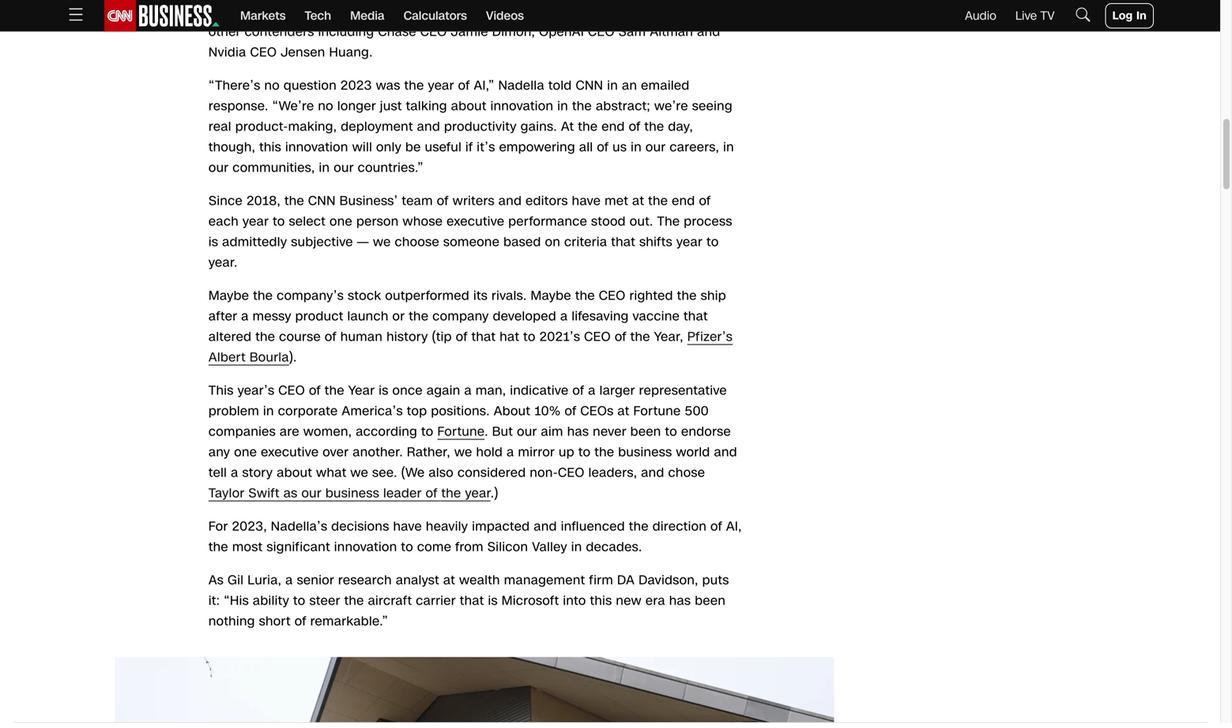 Task type: locate. For each thing, give the bounding box(es) containing it.
in inside this year's ceo of the year is once again a man, indicative of a larger representative problem in corporate america's top positions. about 10% of ceos at fortune 500 companies are women, according to
[[263, 403, 274, 420]]

and down 'talking' at top
[[417, 118, 440, 136]]

that down the "stood" in the top of the page
[[611, 233, 636, 251]]

0 horizontal spatial year,
[[607, 2, 636, 20]]

the left year
[[325, 382, 345, 400]]

year, up sam
[[607, 2, 636, 20]]

empowering
[[499, 138, 576, 156]]

0 vertical spatial end
[[602, 118, 625, 136]]

10%
[[535, 403, 561, 420]]

1 horizontal spatial one
[[330, 213, 353, 231]]

that inside as gil luria, a senior research analyst at wealth management firm da davidson, puts it: "his ability to steer the aircraft carrier that is microsoft into this new era has been nothing short of remarkable."
[[460, 592, 484, 610]]

that
[[611, 233, 636, 251], [684, 308, 708, 325], [472, 328, 496, 346], [460, 592, 484, 610]]

log in link
[[1106, 3, 1154, 28]]

productivity
[[444, 118, 517, 136]]

the inside as gil luria, a senior research analyst at wealth management firm da davidson, puts it: "his ability to steer the aircraft carrier that is microsoft into this new era has been nothing short of remarkable."
[[344, 592, 364, 610]]

has
[[567, 423, 589, 441], [670, 592, 691, 610]]

1 vertical spatial nadella
[[499, 77, 545, 95]]

cnn inside that's why cnn business' staff chose nadella as the ceo of the year, beating out other contenders including chase ceo jamie dimon, openai ceo sam altman and nvidia ceo jensen huang.
[[279, 2, 307, 20]]

0 horizontal spatial executive
[[261, 444, 319, 461]]

has up up
[[567, 423, 589, 441]]

audio
[[965, 8, 997, 24]]

1 vertical spatial business'
[[340, 192, 398, 210]]

short
[[259, 613, 291, 631]]

year down process
[[677, 233, 703, 251]]

0 horizontal spatial maybe
[[209, 287, 249, 305]]

a inside as gil luria, a senior research analyst at wealth management firm da davidson, puts it: "his ability to steer the aircraft carrier that is microsoft into this new era has been nothing short of remarkable."
[[286, 572, 293, 590]]

on
[[545, 233, 561, 251]]

most
[[232, 539, 263, 556]]

1 horizontal spatial has
[[670, 592, 691, 610]]

0 horizontal spatial been
[[631, 423, 661, 441]]

0 vertical spatial about
[[451, 97, 487, 115]]

2 vertical spatial cnn
[[308, 192, 336, 210]]

1 vertical spatial chose
[[669, 464, 706, 482]]

0 vertical spatial been
[[631, 423, 661, 441]]

1 horizontal spatial no
[[318, 97, 334, 115]]

business' up the including
[[311, 2, 369, 20]]

communities,
[[233, 159, 315, 177]]

have inside since 2018, the cnn business' team of writers and editors have met at the end of each year to select one person whose executive performance stood out. the process is admittedly subjective — we choose someone based on criteria that shifts year to year.
[[572, 192, 601, 210]]

1 horizontal spatial been
[[695, 592, 726, 610]]

of right short
[[295, 613, 307, 631]]

1 horizontal spatial fortune
[[634, 403, 681, 420]]

of inside . but our aim has never been to endorse any one executive over another. rather, we hold a mirror up to the business world and tell a story about what we see. (we also considered non-ceo leaders, and chose taylor swift as our business leader of the year .)
[[426, 485, 438, 503]]

the up openai
[[583, 2, 603, 20]]

0 horizontal spatial nadella
[[445, 2, 491, 20]]

to down process
[[707, 233, 719, 251]]

2 vertical spatial at
[[443, 572, 456, 590]]

1 horizontal spatial at
[[618, 403, 630, 420]]

1 horizontal spatial have
[[572, 192, 601, 210]]

year
[[428, 77, 454, 95], [243, 213, 269, 231], [677, 233, 703, 251], [465, 485, 491, 503]]

of right all
[[597, 138, 609, 156]]

decades.
[[586, 539, 642, 556]]

and right leaders,
[[641, 464, 665, 482]]

business up leaders,
[[619, 444, 672, 461]]

us
[[613, 138, 627, 156]]

other
[[209, 23, 241, 41]]

cnn up the select
[[308, 192, 336, 210]]

we up taylor swift as our business leader of the year link
[[351, 464, 369, 482]]

been
[[631, 423, 661, 441], [695, 592, 726, 610]]

one down companies
[[234, 444, 257, 461]]

1 horizontal spatial this
[[590, 592, 612, 610]]

the up dimon,
[[513, 2, 533, 20]]

1 horizontal spatial end
[[672, 192, 695, 210]]

is right year
[[379, 382, 389, 400]]

nadella
[[445, 2, 491, 20], [499, 77, 545, 95]]

emailed
[[641, 77, 690, 95]]

2 vertical spatial is
[[488, 592, 498, 610]]

the right or
[[409, 308, 429, 325]]

2 horizontal spatial cnn
[[576, 77, 604, 95]]

1 vertical spatial end
[[672, 192, 695, 210]]

gil
[[228, 572, 244, 590]]

of
[[568, 2, 579, 20], [458, 77, 470, 95], [629, 118, 641, 136], [597, 138, 609, 156], [437, 192, 449, 210], [699, 192, 711, 210], [325, 328, 337, 346], [456, 328, 468, 346], [615, 328, 627, 346], [309, 382, 321, 400], [573, 382, 585, 400], [565, 403, 577, 420], [426, 485, 438, 503], [711, 518, 723, 536], [295, 613, 307, 631]]

this down firm
[[590, 592, 612, 610]]

1 vertical spatial fortune
[[438, 423, 485, 441]]

1 vertical spatial year,
[[654, 328, 684, 346]]

process
[[684, 213, 733, 231]]

have down leader
[[393, 518, 422, 536]]

0 horizontal spatial chose
[[404, 2, 441, 20]]

innovation up gains. on the left top of the page
[[491, 97, 554, 115]]

to left steer
[[293, 592, 306, 610]]

once
[[393, 382, 423, 400]]

cnn up contenders
[[279, 2, 307, 20]]

0 vertical spatial have
[[572, 192, 601, 210]]

maybe the company's stock outperformed its rivals. maybe the ceo righted the ship after a messy product launch or the company developed a lifesaving vaccine that altered the course of human history (tip of that hat to 2021's ceo of the year,
[[209, 287, 727, 346]]

end up us
[[602, 118, 625, 136]]

chose inside . but our aim has never been to endorse any one executive over another. rather, we hold a mirror up to the business world and tell a story about what we see. (we also considered non-ceo leaders, and chose taylor swift as our business leader of the year .)
[[669, 464, 706, 482]]

editors
[[526, 192, 568, 210]]

1 horizontal spatial as
[[495, 2, 509, 20]]

talking
[[406, 97, 447, 115]]

the left 'day,'
[[645, 118, 665, 136]]

0 vertical spatial as
[[495, 2, 509, 20]]

fortune down 'positions.'
[[438, 423, 485, 441]]

chose inside that's why cnn business' staff chose nadella as the ceo of the year, beating out other contenders including chase ceo jamie dimon, openai ceo sam altman and nvidia ceo jensen huang.
[[404, 2, 441, 20]]

story
[[242, 464, 273, 482]]

0 horizontal spatial cnn
[[279, 2, 307, 20]]

cnn right told
[[576, 77, 604, 95]]

0 vertical spatial one
[[330, 213, 353, 231]]

1 horizontal spatial cnn
[[308, 192, 336, 210]]

tech
[[305, 8, 331, 24]]

1 horizontal spatial chose
[[669, 464, 706, 482]]

fortune inside this year's ceo of the year is once again a man, indicative of a larger representative problem in corporate america's top positions. about 10% of ceos at fortune 500 companies are women, according to
[[634, 403, 681, 420]]

about
[[451, 97, 487, 115], [277, 464, 312, 482]]

and down out
[[697, 23, 721, 41]]

maybe up after
[[209, 287, 249, 305]]

year up admittedly
[[243, 213, 269, 231]]

0 vertical spatial cnn
[[279, 2, 307, 20]]

live tv link
[[1016, 8, 1055, 24]]

countries."
[[358, 159, 424, 177]]

fortune down representative
[[634, 403, 681, 420]]

at down the larger
[[618, 403, 630, 420]]

ceo up 'lifesaving'
[[599, 287, 626, 305]]

of inside for 2023, nadella's decisions have heavily impacted and influenced the direction of ai, the most significant innovation to come from silicon valley in decades.
[[711, 518, 723, 536]]

making,
[[288, 118, 337, 136]]

1 vertical spatial executive
[[261, 444, 319, 461]]

chose down the 'world'
[[669, 464, 706, 482]]

analyst
[[396, 572, 440, 590]]

including
[[318, 23, 374, 41]]

at up 'carrier'
[[443, 572, 456, 590]]

into
[[563, 592, 586, 610]]

in down the year's
[[263, 403, 274, 420]]

1 vertical spatial one
[[234, 444, 257, 461]]

2 vertical spatial innovation
[[334, 539, 397, 556]]

the up remarkable."
[[344, 592, 364, 610]]

executive inside . but our aim has never been to endorse any one executive over another. rather, we hold a mirror up to the business world and tell a story about what we see. (we also considered non-ceo leaders, and chose taylor swift as our business leader of the year .)
[[261, 444, 319, 461]]

significant
[[267, 539, 330, 556]]

cnn
[[279, 2, 307, 20], [576, 77, 604, 95], [308, 192, 336, 210]]

media
[[350, 8, 385, 24]]

1 horizontal spatial executive
[[447, 213, 505, 231]]

from
[[456, 539, 484, 556]]

course
[[279, 328, 321, 346]]

0 vertical spatial nadella
[[445, 2, 491, 20]]

to
[[273, 213, 285, 231], [707, 233, 719, 251], [524, 328, 536, 346], [421, 423, 434, 441], [665, 423, 678, 441], [579, 444, 591, 461], [401, 539, 413, 556], [293, 592, 306, 610]]

0 vertical spatial has
[[567, 423, 589, 441]]

staff
[[373, 2, 401, 20]]

no up making,
[[318, 97, 334, 115]]

0 horizontal spatial has
[[567, 423, 589, 441]]

year's
[[238, 382, 275, 400]]

1 vertical spatial business
[[326, 485, 380, 503]]

0 horizontal spatial about
[[277, 464, 312, 482]]

and right writers
[[499, 192, 522, 210]]

0 horizontal spatial have
[[393, 518, 422, 536]]

1 horizontal spatial maybe
[[531, 287, 572, 305]]

2 horizontal spatial we
[[455, 444, 473, 461]]

has inside . but our aim has never been to endorse any one executive over another. rather, we hold a mirror up to the business world and tell a story about what we see. (we also considered non-ceo leaders, and chose taylor swift as our business leader of the year .)
[[567, 423, 589, 441]]

is inside as gil luria, a senior research analyst at wealth management firm da davidson, puts it: "his ability to steer the aircraft carrier that is microsoft into this new era has been nothing short of remarkable."
[[488, 592, 498, 610]]

ai,
[[727, 518, 742, 536]]

the up the select
[[285, 192, 304, 210]]

to up rather,
[[421, 423, 434, 441]]

no up "we're
[[264, 77, 280, 95]]

1 vertical spatial innovation
[[285, 138, 348, 156]]

to inside maybe the company's stock outperformed its rivals. maybe the ceo righted the ship after a messy product launch or the company developed a lifesaving vaccine that altered the course of human history (tip of that hat to 2021's ceo of the year,
[[524, 328, 536, 346]]

that down wealth
[[460, 592, 484, 610]]

1 horizontal spatial is
[[379, 382, 389, 400]]

has down davidson,
[[670, 592, 691, 610]]

1 horizontal spatial about
[[451, 97, 487, 115]]

0 horizontal spatial one
[[234, 444, 257, 461]]

taylor
[[209, 485, 245, 503]]

in right careers,
[[724, 138, 734, 156]]

that up pfizer's
[[684, 308, 708, 325]]

1 horizontal spatial year,
[[654, 328, 684, 346]]

chose up "chase"
[[404, 2, 441, 20]]

abstract;
[[596, 97, 651, 115]]

2 horizontal spatial at
[[633, 192, 645, 210]]

about
[[494, 403, 531, 420]]

in down making,
[[319, 159, 330, 177]]

1 vertical spatial as
[[284, 485, 298, 503]]

at inside this year's ceo of the year is once again a man, indicative of a larger representative problem in corporate america's top positions. about 10% of ceos at fortune 500 companies are women, according to
[[618, 403, 630, 420]]

it:
[[209, 592, 220, 610]]

stock
[[348, 287, 382, 305]]

0 vertical spatial we
[[373, 233, 391, 251]]

positions.
[[431, 403, 490, 420]]

0 vertical spatial at
[[633, 192, 645, 210]]

of down 'lifesaving'
[[615, 328, 627, 346]]

steer
[[310, 592, 341, 610]]

1 horizontal spatial we
[[373, 233, 391, 251]]

end up the at the top of page
[[672, 192, 695, 210]]

0 vertical spatial this
[[259, 138, 282, 156]]

shifts
[[640, 233, 673, 251]]

the right at
[[578, 118, 598, 136]]

at
[[561, 118, 574, 136]]

1 vertical spatial is
[[379, 382, 389, 400]]

0 vertical spatial year,
[[607, 2, 636, 20]]

1 vertical spatial cnn
[[576, 77, 604, 95]]

ceo up openai
[[537, 2, 564, 20]]

to left come
[[401, 539, 413, 556]]

ceo down 'lifesaving'
[[584, 328, 611, 346]]

1 vertical spatial has
[[670, 592, 691, 610]]

executive inside since 2018, the cnn business' team of writers and editors have met at the end of each year to select one person whose executive performance stood out. the process is admittedly subjective — we choose someone based on criteria that shifts year to year.
[[447, 213, 505, 231]]

1 horizontal spatial nadella
[[499, 77, 545, 95]]

told
[[549, 77, 572, 95]]

pfizer's albert bourla
[[209, 328, 733, 367]]

to up the 'world'
[[665, 423, 678, 441]]

nothing
[[209, 613, 255, 631]]

(we
[[401, 464, 425, 482]]

2021's
[[540, 328, 581, 346]]

year up 'talking' at top
[[428, 77, 454, 95]]

0 vertical spatial executive
[[447, 213, 505, 231]]

the up 'lifesaving'
[[575, 287, 595, 305]]

out.
[[630, 213, 654, 231]]

1 maybe from the left
[[209, 287, 249, 305]]

0 horizontal spatial is
[[209, 233, 218, 251]]

2 horizontal spatial is
[[488, 592, 498, 610]]

seattle, washington - march 19: a microsoft sign is seen at the company's headquarters on march 19, 2023 in seattle, washington. (photo by i ryu/vcg via getty images) image
[[115, 658, 835, 723]]

developed
[[493, 308, 557, 325]]

executive down writers
[[447, 213, 505, 231]]

decisions
[[332, 518, 389, 536]]

to inside this year's ceo of the year is once again a man, indicative of a larger representative problem in corporate america's top positions. about 10% of ceos at fortune 500 companies are women, according to
[[421, 423, 434, 441]]

1 vertical spatial at
[[618, 403, 630, 420]]

seeing
[[692, 97, 733, 115]]

about up swift
[[277, 464, 312, 482]]

ceo left jamie
[[420, 23, 447, 41]]

at
[[633, 192, 645, 210], [618, 403, 630, 420], [443, 572, 456, 590]]

of left ai,"
[[458, 77, 470, 95]]

we down the fortune link
[[455, 444, 473, 461]]

our down what
[[302, 485, 322, 503]]

year, inside that's why cnn business' staff chose nadella as the ceo of the year, beating out other contenders including chase ceo jamie dimon, openai ceo sam altman and nvidia ceo jensen huang.
[[607, 2, 636, 20]]

0 horizontal spatial as
[[284, 485, 298, 503]]

of right (tip
[[456, 328, 468, 346]]

1 vertical spatial we
[[455, 444, 473, 461]]

audio link
[[965, 8, 997, 24]]

business down what
[[326, 485, 380, 503]]

2 maybe from the left
[[531, 287, 572, 305]]

to right up
[[579, 444, 591, 461]]

cnn inside since 2018, the cnn business' team of writers and editors have met at the end of each year to select one person whose executive performance stood out. the process is admittedly subjective — we choose someone based on criteria that shifts year to year.
[[308, 192, 336, 210]]

will
[[352, 138, 373, 156]]

another.
[[353, 444, 403, 461]]

log
[[1113, 8, 1133, 23]]

1 vertical spatial been
[[695, 592, 726, 610]]

1 vertical spatial about
[[277, 464, 312, 482]]

0 horizontal spatial fortune
[[438, 423, 485, 441]]

log in
[[1113, 8, 1147, 23]]

been right never
[[631, 423, 661, 441]]

hat
[[500, 328, 520, 346]]

of down the product
[[325, 328, 337, 346]]

was
[[376, 77, 401, 95]]

an
[[622, 77, 637, 95]]

nadella inside that's why cnn business' staff chose nadella as the ceo of the year, beating out other contenders including chase ceo jamie dimon, openai ceo sam altman and nvidia ceo jensen huang.
[[445, 2, 491, 20]]

person
[[357, 213, 399, 231]]

contenders
[[245, 23, 314, 41]]

that's
[[209, 2, 247, 20]]

0 vertical spatial is
[[209, 233, 218, 251]]

have left met
[[572, 192, 601, 210]]

1 vertical spatial have
[[393, 518, 422, 536]]

0 horizontal spatial business
[[326, 485, 380, 503]]

luria,
[[248, 572, 282, 590]]

0 vertical spatial fortune
[[634, 403, 681, 420]]

at inside since 2018, the cnn business' team of writers and editors have met at the end of each year to select one person whose executive performance stood out. the process is admittedly subjective — we choose someone based on criteria that shifts year to year.
[[633, 192, 645, 210]]

year,
[[607, 2, 636, 20], [654, 328, 684, 346]]

as gil luria, a senior research analyst at wealth management firm da davidson, puts it: "his ability to steer the aircraft carrier that is microsoft into this new era has been nothing short of remarkable."
[[209, 572, 730, 631]]

nadella up jamie
[[445, 2, 491, 20]]

markets link
[[240, 0, 286, 32]]

in down influenced
[[571, 539, 582, 556]]

innovation
[[491, 97, 554, 115], [285, 138, 348, 156], [334, 539, 397, 556]]

as right swift
[[284, 485, 298, 503]]

as up dimon,
[[495, 2, 509, 20]]

someone
[[443, 233, 500, 251]]

about inside "there's no question 2023 was the year of ai," nadella told cnn in an emailed response. "we're no longer just talking about innovation in the abstract; we're seeing real product-making, deployment and productivity gains. at the end of the day, though, this innovation will only be useful if it's empowering all of us in our careers, in our communities, in our countries."
[[451, 97, 487, 115]]

0 vertical spatial no
[[264, 77, 280, 95]]

at up out.
[[633, 192, 645, 210]]

0 vertical spatial business'
[[311, 2, 369, 20]]

one inside since 2018, the cnn business' team of writers and editors have met at the end of each year to select one person whose executive performance stood out. the process is admittedly subjective — we choose someone based on criteria that shifts year to year.
[[330, 213, 353, 231]]

company's
[[277, 287, 344, 305]]

valley
[[532, 539, 568, 556]]

in
[[1137, 8, 1147, 23]]

1 vertical spatial this
[[590, 592, 612, 610]]

altered
[[209, 328, 252, 346]]

0 horizontal spatial at
[[443, 572, 456, 590]]

0 horizontal spatial we
[[351, 464, 369, 482]]

0 horizontal spatial this
[[259, 138, 282, 156]]

been down puts
[[695, 592, 726, 610]]

0 horizontal spatial end
[[602, 118, 625, 136]]

the up at
[[572, 97, 592, 115]]

0 vertical spatial business
[[619, 444, 672, 461]]

is inside this year's ceo of the year is once again a man, indicative of a larger representative problem in corporate america's top positions. about 10% of ceos at fortune 500 companies are women, according to
[[379, 382, 389, 400]]

no
[[264, 77, 280, 95], [318, 97, 334, 115]]

0 vertical spatial chose
[[404, 2, 441, 20]]



Task type: describe. For each thing, give the bounding box(es) containing it.
out
[[690, 2, 710, 20]]

product
[[295, 308, 344, 325]]

the up the at the top of page
[[649, 192, 668, 210]]

swift
[[249, 485, 280, 503]]

pfizer's
[[688, 328, 733, 346]]

(tip
[[432, 328, 452, 346]]

and inside for 2023, nadella's decisions have heavily impacted and influenced the direction of ai, the most significant innovation to come from silicon valley in decades.
[[534, 518, 557, 536]]

only
[[376, 138, 402, 156]]

ceo inside this year's ceo of the year is once again a man, indicative of a larger representative problem in corporate america's top positions. about 10% of ceos at fortune 500 companies are women, according to
[[279, 382, 305, 400]]

to down the 2018,
[[273, 213, 285, 231]]

this inside "there's no question 2023 was the year of ai," nadella told cnn in an emailed response. "we're no longer just talking about innovation in the abstract; we're seeing real product-making, deployment and productivity gains. at the end of the day, though, this innovation will only be useful if it's empowering all of us in our careers, in our communities, in our countries."
[[259, 138, 282, 156]]

that left hat
[[472, 328, 496, 346]]

a right after
[[241, 308, 249, 325]]

a up 2021's
[[561, 308, 568, 325]]

pfizer's albert bourla link
[[209, 328, 733, 367]]

for 2023, nadella's decisions have heavily impacted and influenced the direction of ai, the most significant innovation to come from silicon valley in decades.
[[209, 518, 742, 556]]

cnn inside "there's no question 2023 was the year of ai," nadella told cnn in an emailed response. "we're no longer just talking about innovation in the abstract; we're seeing real product-making, deployment and productivity gains. at the end of the day, though, this innovation will only be useful if it's empowering all of us in our careers, in our communities, in our countries."
[[576, 77, 604, 95]]

question
[[284, 77, 337, 95]]

2023
[[341, 77, 372, 95]]

0 vertical spatial innovation
[[491, 97, 554, 115]]

albert
[[209, 349, 246, 367]]

the inside this year's ceo of the year is once again a man, indicative of a larger representative problem in corporate america's top positions. about 10% of ceos at fortune 500 companies are women, according to
[[325, 382, 345, 400]]

era
[[646, 592, 666, 610]]

.)
[[491, 485, 499, 503]]

of up corporate
[[309, 382, 321, 400]]

again
[[427, 382, 461, 400]]

a up 'positions.'
[[465, 382, 472, 400]]

careers,
[[670, 138, 720, 156]]

the down never
[[595, 444, 615, 461]]

our up mirror
[[517, 423, 537, 441]]

in down told
[[558, 97, 569, 115]]

been inside . but our aim has never been to endorse any one executive over another. rather, we hold a mirror up to the business world and tell a story about what we see. (we also considered non-ceo leaders, and chose taylor swift as our business leader of the year .)
[[631, 423, 661, 441]]

heavily
[[426, 518, 468, 536]]

endorse
[[682, 423, 731, 441]]

aircraft
[[368, 592, 412, 610]]

. but our aim has never been to endorse any one executive over another. rather, we hold a mirror up to the business world and tell a story about what we see. (we also considered non-ceo leaders, and chose taylor swift as our business leader of the year .)
[[209, 423, 738, 503]]

year inside "there's no question 2023 was the year of ai," nadella told cnn in an emailed response. "we're no longer just talking about innovation in the abstract; we're seeing real product-making, deployment and productivity gains. at the end of the day, though, this innovation will only be useful if it's empowering all of us in our careers, in our communities, in our countries."
[[428, 77, 454, 95]]

lifesaving
[[572, 308, 629, 325]]

innovation inside for 2023, nadella's decisions have heavily impacted and influenced the direction of ai, the most significant innovation to come from silicon valley in decades.
[[334, 539, 397, 556]]

nvidia
[[209, 44, 246, 61]]

outperformed
[[385, 287, 470, 305]]

deployment
[[341, 118, 413, 136]]

"there's
[[209, 77, 261, 95]]

as inside that's why cnn business' staff chose nadella as the ceo of the year, beating out other contenders including chase ceo jamie dimon, openai ceo sam altman and nvidia ceo jensen huang.
[[495, 2, 509, 20]]

history
[[387, 328, 428, 346]]

the down vaccine
[[631, 328, 651, 346]]

that inside since 2018, the cnn business' team of writers and editors have met at the end of each year to select one person whose executive performance stood out. the process is admittedly subjective — we choose someone based on criteria that shifts year to year.
[[611, 233, 636, 251]]

this inside as gil luria, a senior research analyst at wealth management firm da davidson, puts it: "his ability to steer the aircraft carrier that is microsoft into this new era has been nothing short of remarkable."
[[590, 592, 612, 610]]

has inside as gil luria, a senior research analyst at wealth management firm da davidson, puts it: "his ability to steer the aircraft carrier that is microsoft into this new era has been nothing short of remarkable."
[[670, 592, 691, 610]]

of right 10%
[[565, 403, 577, 420]]

indicative
[[510, 382, 569, 400]]

a up ceos
[[588, 382, 596, 400]]

ceo down contenders
[[250, 44, 277, 61]]

of up ceos
[[573, 382, 585, 400]]

according
[[356, 423, 418, 441]]

the down 'also'
[[442, 485, 461, 503]]

world
[[676, 444, 710, 461]]

of inside that's why cnn business' staff chose nadella as the ceo of the year, beating out other contenders including chase ceo jamie dimon, openai ceo sam altman and nvidia ceo jensen huang.
[[568, 2, 579, 20]]

calculators link
[[404, 0, 467, 32]]

search icon image
[[1074, 5, 1093, 24]]

1 horizontal spatial business
[[619, 444, 672, 461]]

hold
[[476, 444, 503, 461]]

that's why cnn business' staff chose nadella as the ceo of the year, beating out other contenders including chase ceo jamie dimon, openai ceo sam altman and nvidia ceo jensen huang.
[[209, 2, 721, 61]]

and down endorse
[[714, 444, 738, 461]]

we inside since 2018, the cnn business' team of writers and editors have met at the end of each year to select one person whose executive performance stood out. the process is admittedly subjective — we choose someone based on criteria that shifts year to year.
[[373, 233, 391, 251]]

have inside for 2023, nadella's decisions have heavily impacted and influenced the direction of ai, the most significant innovation to come from silicon valley in decades.
[[393, 518, 422, 536]]

america's
[[342, 403, 403, 420]]

been inside as gil luria, a senior research analyst at wealth management firm da davidson, puts it: "his ability to steer the aircraft carrier that is microsoft into this new era has been nothing short of remarkable."
[[695, 592, 726, 610]]

davidson,
[[639, 572, 699, 590]]

representative
[[639, 382, 727, 400]]

the left the ship at the right of page
[[677, 287, 697, 305]]

"we're
[[272, 97, 314, 115]]

and inside that's why cnn business' staff chose nadella as the ceo of the year, beating out other contenders including chase ceo jamie dimon, openai ceo sam altman and nvidia ceo jensen huang.
[[697, 23, 721, 41]]

a right hold
[[507, 444, 514, 461]]

at inside as gil luria, a senior research analyst at wealth management firm da davidson, puts it: "his ability to steer the aircraft carrier that is microsoft into this new era has been nothing short of remarkable."
[[443, 572, 456, 590]]

our down will
[[334, 159, 354, 177]]

also
[[429, 464, 454, 482]]

of right team
[[437, 192, 449, 210]]

after
[[209, 308, 237, 325]]

our down 'though,'
[[209, 159, 229, 177]]

the up messy
[[253, 287, 273, 305]]

).
[[289, 349, 297, 367]]

though,
[[209, 138, 256, 156]]

our right us
[[646, 138, 666, 156]]

end inside since 2018, the cnn business' team of writers and editors have met at the end of each year to select one person whose executive performance stood out. the process is admittedly subjective — we choose someone based on criteria that shifts year to year.
[[672, 192, 695, 210]]

"his
[[224, 592, 249, 610]]

business' inside since 2018, the cnn business' team of writers and editors have met at the end of each year to select one person whose executive performance stood out. the process is admittedly subjective — we choose someone based on criteria that shifts year to year.
[[340, 192, 398, 210]]

ability
[[253, 592, 289, 610]]

1 vertical spatial no
[[318, 97, 334, 115]]

to inside for 2023, nadella's decisions have heavily impacted and influenced the direction of ai, the most significant innovation to come from silicon valley in decades.
[[401, 539, 413, 556]]

we're
[[655, 97, 689, 115]]

in inside for 2023, nadella's decisions have heavily impacted and influenced the direction of ai, the most significant innovation to come from silicon valley in decades.
[[571, 539, 582, 556]]

senior
[[297, 572, 334, 590]]

beating
[[640, 2, 686, 20]]

what
[[316, 464, 347, 482]]

a right tell
[[231, 464, 238, 482]]

company
[[433, 308, 489, 325]]

the down for
[[209, 539, 228, 556]]

2018,
[[247, 192, 281, 210]]

firm
[[589, 572, 614, 590]]

select
[[289, 213, 326, 231]]

the up 'talking' at top
[[404, 77, 424, 95]]

"there's no question 2023 was the year of ai," nadella told cnn in an emailed response. "we're no longer just talking about innovation in the abstract; we're seeing real product-making, deployment and productivity gains. at the end of the day, though, this innovation will only be useful if it's empowering all of us in our careers, in our communities, in our countries."
[[209, 77, 734, 177]]

bourla
[[250, 349, 289, 367]]

open menu icon image
[[66, 5, 85, 24]]

in right us
[[631, 138, 642, 156]]

.
[[485, 423, 488, 441]]

women,
[[303, 423, 352, 441]]

considered
[[458, 464, 526, 482]]

markets
[[240, 8, 286, 24]]

2 vertical spatial we
[[351, 464, 369, 482]]

in left an
[[607, 77, 618, 95]]

year, inside maybe the company's stock outperformed its rivals. maybe the ceo righted the ship after a messy product launch or the company developed a lifesaving vaccine that altered the course of human history (tip of that hat to 2021's ceo of the year,
[[654, 328, 684, 346]]

year inside . but our aim has never been to endorse any one executive over another. rather, we hold a mirror up to the business world and tell a story about what we see. (we also considered non-ceo leaders, and chose taylor swift as our business leader of the year .)
[[465, 485, 491, 503]]

aim
[[541, 423, 564, 441]]

performance
[[509, 213, 588, 231]]

the up bourla
[[256, 328, 275, 346]]

but
[[492, 423, 513, 441]]

all
[[579, 138, 593, 156]]

and inside "there's no question 2023 was the year of ai," nadella told cnn in an emailed response. "we're no longer just talking about innovation in the abstract; we're seeing real product-making, deployment and productivity gains. at the end of the day, though, this innovation will only be useful if it's empowering all of us in our careers, in our communities, in our countries."
[[417, 118, 440, 136]]

of inside as gil luria, a senior research analyst at wealth management firm da davidson, puts it: "his ability to steer the aircraft carrier that is microsoft into this new era has been nothing short of remarkable."
[[295, 613, 307, 631]]

to inside as gil luria, a senior research analyst at wealth management firm da davidson, puts it: "his ability to steer the aircraft carrier that is microsoft into this new era has been nothing short of remarkable."
[[293, 592, 306, 610]]

tech link
[[305, 0, 331, 32]]

tv
[[1041, 8, 1055, 24]]

0 horizontal spatial no
[[264, 77, 280, 95]]

huang.
[[329, 44, 373, 61]]

ceos
[[581, 403, 614, 420]]

ceo left sam
[[588, 23, 615, 41]]

for
[[209, 518, 228, 536]]

nadella's
[[271, 518, 328, 536]]

end inside "there's no question 2023 was the year of ai," nadella told cnn in an emailed response. "we're no longer just talking about innovation in the abstract; we're seeing real product-making, deployment and productivity gains. at the end of the day, though, this innovation will only be useful if it's empowering all of us in our careers, in our communities, in our countries."
[[602, 118, 625, 136]]

nadella inside "there's no question 2023 was the year of ai," nadella told cnn in an emailed response. "we're no longer just talking about innovation in the abstract; we're seeing real product-making, deployment and productivity gains. at the end of the day, though, this innovation will only be useful if it's empowering all of us in our careers, in our communities, in our countries."
[[499, 77, 545, 95]]

as inside . but our aim has never been to endorse any one executive over another. rather, we hold a mirror up to the business world and tell a story about what we see. (we also considered non-ceo leaders, and chose taylor swift as our business leader of the year .)
[[284, 485, 298, 503]]

if
[[466, 138, 473, 156]]

product-
[[235, 118, 288, 136]]

and inside since 2018, the cnn business' team of writers and editors have met at the end of each year to select one person whose executive performance stood out. the process is admittedly subjective — we choose someone based on criteria that shifts year to year.
[[499, 192, 522, 210]]

leader
[[383, 485, 422, 503]]

calculators
[[404, 8, 467, 24]]

of down abstract;
[[629, 118, 641, 136]]

the up decades.
[[629, 518, 649, 536]]

team
[[402, 192, 433, 210]]

altman
[[650, 23, 694, 41]]

about inside . but our aim has never been to endorse any one executive over another. rather, we hold a mirror up to the business world and tell a story about what we see. (we also considered non-ceo leaders, and chose taylor swift as our business leader of the year .)
[[277, 464, 312, 482]]

any
[[209, 444, 230, 461]]

of up process
[[699, 192, 711, 210]]

year.
[[209, 254, 238, 272]]

jensen
[[281, 44, 325, 61]]

response.
[[209, 97, 269, 115]]

ceo inside . but our aim has never been to endorse any one executive over another. rather, we hold a mirror up to the business world and tell a story about what we see. (we also considered non-ceo leaders, and chose taylor swift as our business leader of the year .)
[[558, 464, 585, 482]]

mirror
[[518, 444, 555, 461]]

one inside . but our aim has never been to endorse any one executive over another. rather, we hold a mirror up to the business world and tell a story about what we see. (we also considered non-ceo leaders, and chose taylor swift as our business leader of the year .)
[[234, 444, 257, 461]]

year
[[349, 382, 375, 400]]

business' inside that's why cnn business' staff chose nadella as the ceo of the year, beating out other contenders including chase ceo jamie dimon, openai ceo sam altman and nvidia ceo jensen huang.
[[311, 2, 369, 20]]

videos link
[[486, 0, 524, 32]]

500
[[685, 403, 709, 420]]

is inside since 2018, the cnn business' team of writers and editors have met at the end of each year to select one person whose executive performance stood out. the process is admittedly subjective — we choose someone based on criteria that shifts year to year.
[[209, 233, 218, 251]]

ship
[[701, 287, 727, 305]]



Task type: vqa. For each thing, say whether or not it's contained in the screenshot.
ui add 2 "image"
no



